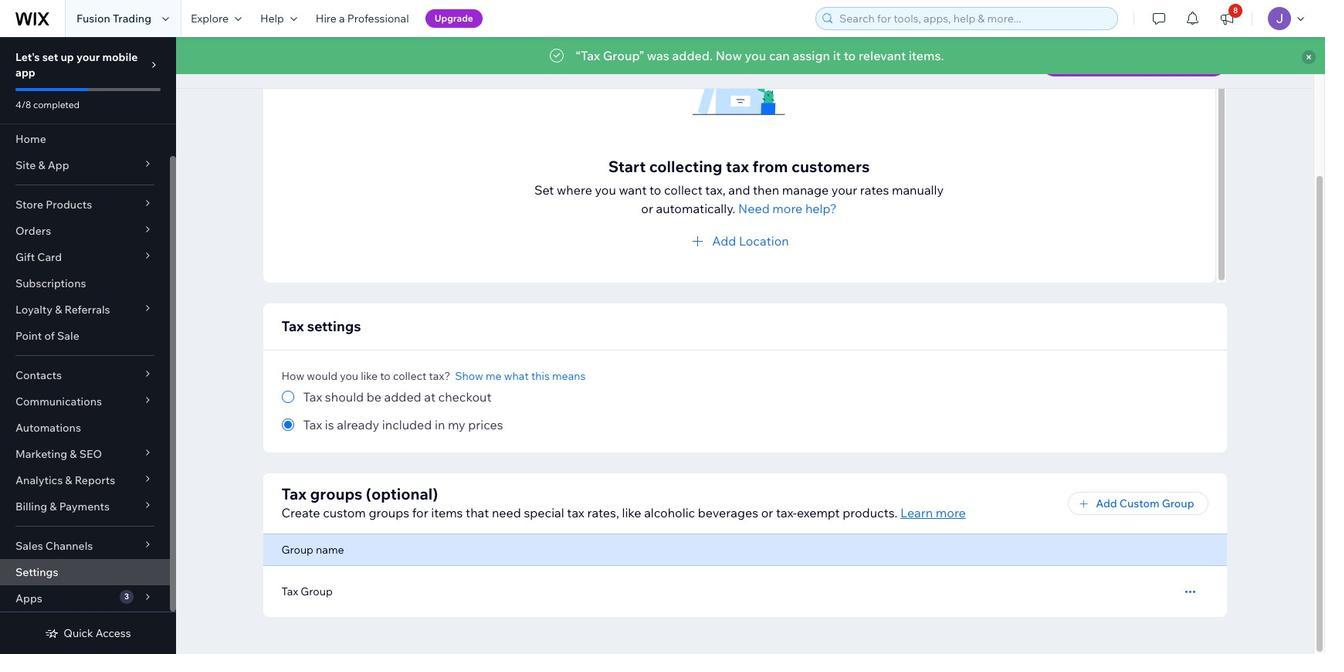 Task type: vqa. For each thing, say whether or not it's contained in the screenshot.
Insights
no



Task type: locate. For each thing, give the bounding box(es) containing it.
4/8
[[15, 99, 31, 110]]

your
[[76, 50, 100, 64], [832, 182, 858, 198]]

learn more link
[[901, 504, 966, 522]]

card
[[37, 250, 62, 264]]

your inside set where you want to collect tax, and then manage your rates manually or automatically.
[[832, 182, 858, 198]]

collect
[[664, 182, 703, 198], [393, 369, 427, 383]]

1 vertical spatial like
[[622, 505, 642, 521]]

tax up the "create"
[[282, 484, 307, 504]]

0 horizontal spatial like
[[361, 369, 378, 383]]

billing & payments button
[[0, 494, 170, 520]]

1 vertical spatial to
[[650, 182, 662, 198]]

to right it
[[844, 48, 856, 63]]

communications button
[[0, 389, 170, 415]]

collect up automatically.
[[664, 182, 703, 198]]

0 horizontal spatial add
[[712, 233, 736, 249]]

store products
[[15, 198, 92, 212]]

for
[[412, 505, 428, 521]]

tax-
[[776, 505, 797, 521]]

tax
[[726, 157, 749, 176], [567, 505, 585, 521]]

1 vertical spatial tax
[[567, 505, 585, 521]]

0 horizontal spatial tax
[[567, 505, 585, 521]]

you for what
[[340, 369, 358, 383]]

"tax group" was added. now you can assign it to relevant items.
[[576, 48, 944, 63]]

add for add location
[[712, 233, 736, 249]]

explore
[[191, 12, 229, 25]]

1 vertical spatial your
[[832, 182, 858, 198]]

subscriptions
[[15, 277, 86, 290]]

& for marketing
[[70, 447, 77, 461]]

8
[[1234, 5, 1238, 15]]

& for site
[[38, 158, 45, 172]]

1 vertical spatial collect
[[393, 369, 427, 383]]

2 vertical spatial to
[[380, 369, 391, 383]]

add custom group
[[1096, 497, 1195, 511]]

or down want
[[641, 201, 653, 216]]

referrals
[[64, 303, 110, 317]]

how
[[282, 369, 305, 383]]

1 horizontal spatial your
[[832, 182, 858, 198]]

like
[[361, 369, 378, 383], [622, 505, 642, 521]]

to inside set where you want to collect tax, and then manage your rates manually or automatically.
[[650, 182, 662, 198]]

you left can
[[745, 48, 766, 63]]

0 vertical spatial group
[[1162, 497, 1195, 511]]

exempt
[[797, 505, 840, 521]]

to
[[844, 48, 856, 63], [650, 182, 662, 198], [380, 369, 391, 383]]

add left "custom"
[[1096, 497, 1117, 511]]

tax up the and at the right
[[726, 157, 749, 176]]

help
[[260, 12, 284, 25]]

reports
[[75, 473, 115, 487]]

1 horizontal spatial you
[[595, 182, 616, 198]]

0 horizontal spatial to
[[380, 369, 391, 383]]

0 horizontal spatial or
[[641, 201, 653, 216]]

add inside 'button'
[[712, 233, 736, 249]]

your down customers
[[832, 182, 858, 198]]

0 vertical spatial you
[[745, 48, 766, 63]]

you left want
[[595, 182, 616, 198]]

can
[[769, 48, 790, 63]]

special
[[524, 505, 564, 521]]

to inside alert
[[844, 48, 856, 63]]

1 horizontal spatial to
[[650, 182, 662, 198]]

"tax group" was added. now you can assign it to relevant items. alert
[[176, 37, 1325, 74]]

2 horizontal spatial you
[[745, 48, 766, 63]]

site & app
[[15, 158, 69, 172]]

0 vertical spatial add
[[712, 233, 736, 249]]

add inside button
[[1096, 497, 1117, 511]]

1 vertical spatial group
[[282, 543, 314, 557]]

home link
[[0, 126, 170, 152]]

0 vertical spatial to
[[844, 48, 856, 63]]

0 vertical spatial tax
[[726, 157, 749, 176]]

access
[[96, 626, 131, 640]]

where
[[557, 182, 592, 198]]

would
[[307, 369, 338, 383]]

0 vertical spatial groups
[[310, 484, 363, 504]]

point
[[15, 329, 42, 343]]

0 horizontal spatial more
[[773, 201, 803, 216]]

tax is already included in my prices
[[303, 417, 503, 433]]

need more help?
[[738, 201, 837, 216]]

or left tax- in the bottom of the page
[[761, 505, 773, 521]]

settings
[[15, 565, 58, 579]]

like right rates,
[[622, 505, 642, 521]]

1 vertical spatial more
[[936, 505, 966, 521]]

tax for group
[[282, 585, 298, 599]]

products.
[[843, 505, 898, 521]]

1 vertical spatial you
[[595, 182, 616, 198]]

& for analytics
[[65, 473, 72, 487]]

add for add custom group
[[1096, 497, 1117, 511]]

tax inside tax groups (optional) create custom groups for items that need special tax rates, like alcoholic beverages or tax-exempt products. learn more
[[282, 484, 307, 504]]

tax left is
[[303, 417, 322, 433]]

help?
[[806, 201, 837, 216]]

it
[[833, 48, 841, 63]]

more right learn
[[936, 505, 966, 521]]

hire a professional link
[[307, 0, 418, 37]]

0 vertical spatial or
[[641, 201, 653, 216]]

1 horizontal spatial like
[[622, 505, 642, 521]]

& left reports
[[65, 473, 72, 487]]

option group
[[282, 388, 1208, 434]]

to up the be
[[380, 369, 391, 383]]

billing & payments
[[15, 500, 110, 514]]

tax group
[[282, 585, 333, 599]]

8 button
[[1210, 0, 1244, 37]]

0 vertical spatial your
[[76, 50, 100, 64]]

point of sale link
[[0, 323, 170, 349]]

tax left rates,
[[567, 505, 585, 521]]

1 horizontal spatial collect
[[664, 182, 703, 198]]

means
[[552, 369, 586, 383]]

need
[[738, 201, 770, 216]]

like inside tax groups (optional) create custom groups for items that need special tax rates, like alcoholic beverages or tax-exempt products. learn more
[[622, 505, 642, 521]]

location
[[739, 233, 789, 249]]

mobile
[[102, 50, 138, 64]]

sales channels button
[[0, 533, 170, 559]]

groups
[[310, 484, 363, 504], [369, 505, 409, 521]]

more down the manage
[[773, 201, 803, 216]]

help button
[[251, 0, 307, 37]]

group left name
[[282, 543, 314, 557]]

tax down group name
[[282, 585, 298, 599]]

& right loyalty
[[55, 303, 62, 317]]

2 vertical spatial you
[[340, 369, 358, 383]]

0 horizontal spatial your
[[76, 50, 100, 64]]

me
[[486, 369, 502, 383]]

you up the "should"
[[340, 369, 358, 383]]

at
[[424, 389, 436, 405]]

group right "custom"
[[1162, 497, 1195, 511]]

group down group name
[[301, 585, 333, 599]]

name
[[316, 543, 344, 557]]

you for manage
[[595, 182, 616, 198]]

your right the up
[[76, 50, 100, 64]]

to right want
[[650, 182, 662, 198]]

1 vertical spatial add
[[1096, 497, 1117, 511]]

& left seo
[[70, 447, 77, 461]]

0 horizontal spatial you
[[340, 369, 358, 383]]

then
[[753, 182, 779, 198]]

tax left the settings
[[282, 317, 304, 335]]

1 horizontal spatial tax
[[726, 157, 749, 176]]

hire a professional
[[316, 12, 409, 25]]

1 horizontal spatial more
[[936, 505, 966, 521]]

collect inside set where you want to collect tax, and then manage your rates manually or automatically.
[[664, 182, 703, 198]]

1 vertical spatial groups
[[369, 505, 409, 521]]

0 vertical spatial collect
[[664, 182, 703, 198]]

you inside set where you want to collect tax, and then manage your rates manually or automatically.
[[595, 182, 616, 198]]

1 vertical spatial or
[[761, 505, 773, 521]]

tax?
[[429, 369, 450, 383]]

hire
[[316, 12, 337, 25]]

tax down would
[[303, 389, 322, 405]]

prices
[[468, 417, 503, 433]]

more
[[773, 201, 803, 216], [936, 505, 966, 521]]

(optional)
[[366, 484, 438, 504]]

"tax
[[576, 48, 600, 63]]

& inside dropdown button
[[50, 500, 57, 514]]

0 horizontal spatial groups
[[310, 484, 363, 504]]

a
[[339, 12, 345, 25]]

was
[[647, 48, 670, 63]]

that
[[466, 505, 489, 521]]

my
[[448, 417, 466, 433]]

0 horizontal spatial collect
[[393, 369, 427, 383]]

add left location
[[712, 233, 736, 249]]

& inside 'popup button'
[[38, 158, 45, 172]]

rates,
[[587, 505, 619, 521]]

2 horizontal spatial to
[[844, 48, 856, 63]]

collect up added
[[393, 369, 427, 383]]

0 vertical spatial like
[[361, 369, 378, 383]]

groups down the (optional)
[[369, 505, 409, 521]]

let's
[[15, 50, 40, 64]]

groups up custom on the left bottom
[[310, 484, 363, 504]]

group inside button
[[1162, 497, 1195, 511]]

& right site
[[38, 158, 45, 172]]

to for rates
[[650, 182, 662, 198]]

let's set up your mobile app
[[15, 50, 138, 80]]

trading
[[113, 12, 151, 25]]

option group containing tax should be added at checkout
[[282, 388, 1208, 434]]

1 horizontal spatial add
[[1096, 497, 1117, 511]]

& right billing
[[50, 500, 57, 514]]

app
[[15, 66, 35, 80]]

tax for is
[[303, 417, 322, 433]]

payments
[[59, 500, 110, 514]]

1 horizontal spatial or
[[761, 505, 773, 521]]

app
[[48, 158, 69, 172]]

gift card
[[15, 250, 62, 264]]

& for loyalty
[[55, 303, 62, 317]]

like up the be
[[361, 369, 378, 383]]

upgrade button
[[425, 9, 483, 28]]



Task type: describe. For each thing, give the bounding box(es) containing it.
contacts
[[15, 368, 62, 382]]

collect for tax,
[[664, 182, 703, 198]]

quick access
[[64, 626, 131, 640]]

Search for tools, apps, help & more... field
[[835, 8, 1113, 29]]

is
[[325, 417, 334, 433]]

should
[[325, 389, 364, 405]]

point of sale
[[15, 329, 79, 343]]

now
[[716, 48, 742, 63]]

be
[[367, 389, 382, 405]]

tax for should
[[303, 389, 322, 405]]

how would you like to collect tax? show me what this means
[[282, 369, 586, 383]]

store products button
[[0, 192, 170, 218]]

upgrade
[[435, 12, 473, 24]]

loyalty
[[15, 303, 53, 317]]

group name
[[282, 543, 344, 557]]

marketing & seo button
[[0, 441, 170, 467]]

fusion trading
[[76, 12, 151, 25]]

customers
[[792, 157, 870, 176]]

analytics & reports button
[[0, 467, 170, 494]]

more inside tax groups (optional) create custom groups for items that need special tax rates, like alcoholic beverages or tax-exempt products. learn more
[[936, 505, 966, 521]]

already
[[337, 417, 379, 433]]

in
[[435, 417, 445, 433]]

seo
[[79, 447, 102, 461]]

added
[[384, 389, 421, 405]]

from
[[753, 157, 788, 176]]

learn
[[901, 505, 933, 521]]

checkout
[[438, 389, 492, 405]]

communications
[[15, 395, 102, 409]]

beverages
[[698, 505, 759, 521]]

items.
[[909, 48, 944, 63]]

up
[[61, 50, 74, 64]]

sale
[[57, 329, 79, 343]]

store
[[15, 198, 43, 212]]

1 horizontal spatial groups
[[369, 505, 409, 521]]

custom
[[323, 505, 366, 521]]

marketing
[[15, 447, 67, 461]]

tax groups (optional) create custom groups for items that need special tax rates, like alcoholic beverages or tax-exempt products. learn more
[[282, 484, 966, 521]]

quick
[[64, 626, 93, 640]]

tax should be added at checkout
[[303, 389, 492, 405]]

you inside alert
[[745, 48, 766, 63]]

completed
[[33, 99, 80, 110]]

add location button
[[689, 232, 789, 250]]

tax for groups
[[282, 484, 307, 504]]

start collecting tax from customers
[[608, 157, 870, 176]]

of
[[44, 329, 55, 343]]

automations link
[[0, 415, 170, 441]]

& for billing
[[50, 500, 57, 514]]

collecting
[[649, 157, 723, 176]]

loyalty & referrals
[[15, 303, 110, 317]]

orders
[[15, 224, 51, 238]]

rates
[[860, 182, 889, 198]]

orders button
[[0, 218, 170, 244]]

sales
[[15, 539, 43, 553]]

included
[[382, 417, 432, 433]]

collect for tax?
[[393, 369, 427, 383]]

show me what this means button
[[455, 369, 586, 383]]

or inside tax groups (optional) create custom groups for items that need special tax rates, like alcoholic beverages or tax-exempt products. learn more
[[761, 505, 773, 521]]

sidebar element
[[0, 37, 176, 654]]

apps
[[15, 592, 42, 606]]

billing
[[15, 500, 47, 514]]

this
[[531, 369, 550, 383]]

professional
[[347, 12, 409, 25]]

tax inside tax groups (optional) create custom groups for items that need special tax rates, like alcoholic beverages or tax-exempt products. learn more
[[567, 505, 585, 521]]

settings
[[307, 317, 361, 335]]

manually
[[892, 182, 944, 198]]

what
[[504, 369, 529, 383]]

create
[[282, 505, 320, 521]]

relevant
[[859, 48, 906, 63]]

manage
[[782, 182, 829, 198]]

set where you want to collect tax, and then manage your rates manually or automatically.
[[534, 182, 944, 216]]

add location
[[712, 233, 789, 249]]

or inside set where you want to collect tax, and then manage your rates manually or automatically.
[[641, 201, 653, 216]]

0 vertical spatial more
[[773, 201, 803, 216]]

add custom group button
[[1068, 492, 1208, 515]]

automations
[[15, 421, 81, 435]]

loyalty & referrals button
[[0, 297, 170, 323]]

start
[[608, 157, 646, 176]]

quick access button
[[45, 626, 131, 640]]

site & app button
[[0, 152, 170, 178]]

tax settings
[[282, 317, 361, 335]]

site
[[15, 158, 36, 172]]

assign
[[793, 48, 830, 63]]

your inside let's set up your mobile app
[[76, 50, 100, 64]]

home
[[15, 132, 46, 146]]

custom
[[1120, 497, 1160, 511]]

set
[[534, 182, 554, 198]]

tax for settings
[[282, 317, 304, 335]]

set
[[42, 50, 58, 64]]

to for means
[[380, 369, 391, 383]]

automatically.
[[656, 201, 736, 216]]

marketing & seo
[[15, 447, 102, 461]]

need more help? link
[[738, 199, 837, 218]]

products
[[46, 198, 92, 212]]

3
[[124, 592, 129, 602]]

2 vertical spatial group
[[301, 585, 333, 599]]

fusion
[[76, 12, 110, 25]]



